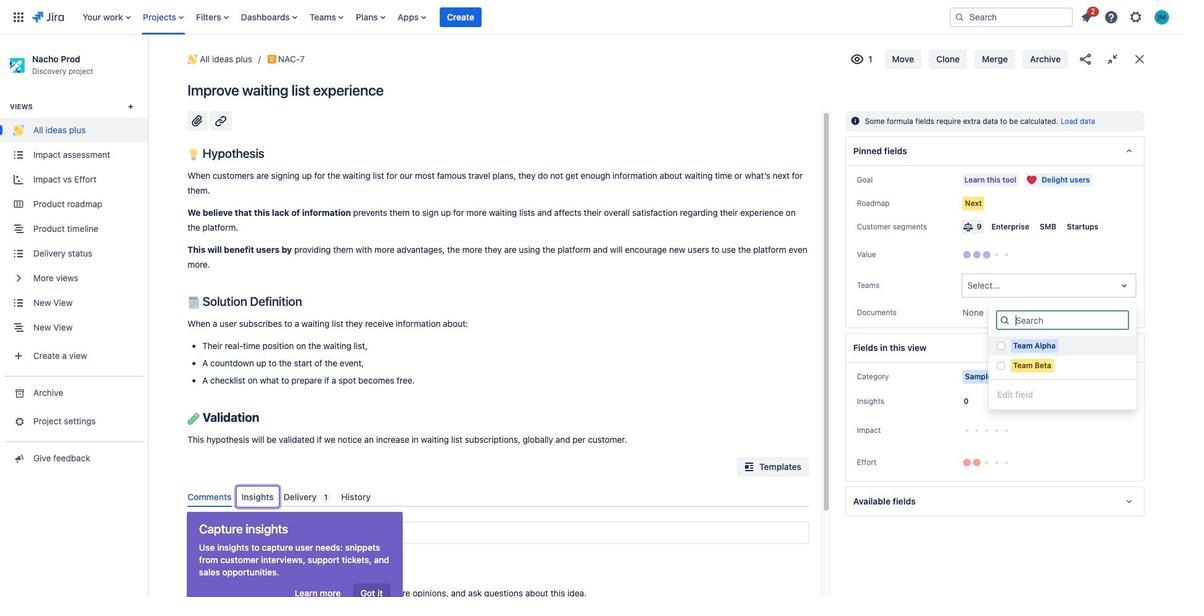 Task type: locate. For each thing, give the bounding box(es) containing it.
:test_tube: image
[[188, 412, 200, 425], [188, 412, 200, 425]]

banner
[[0, 0, 1184, 35]]

jira image
[[32, 10, 64, 24], [32, 10, 64, 24]]

list
[[76, 0, 940, 34], [1076, 5, 1177, 28]]

:bulb: image
[[188, 148, 200, 161], [188, 148, 200, 161]]

group
[[0, 87, 148, 376]]

jira product discovery navigation element
[[0, 35, 148, 597]]

list item
[[440, 0, 482, 34], [1076, 5, 1099, 27]]

1 horizontal spatial list
[[1076, 5, 1177, 28]]

comments image
[[194, 566, 249, 597]]

current project sidebar image
[[134, 49, 162, 74]]

editor templates image
[[742, 459, 757, 474]]

0 horizontal spatial list
[[76, 0, 940, 34]]

:wave: image
[[188, 54, 197, 64]]

your profile and settings image
[[1155, 10, 1169, 24]]

project settings image
[[12, 415, 25, 428]]

help image
[[1104, 10, 1119, 24]]

tab list
[[183, 487, 814, 597]]

primary element
[[7, 0, 940, 34]]

None search field
[[950, 7, 1073, 27]]

:wave: image
[[188, 54, 197, 64], [13, 125, 24, 136], [13, 125, 24, 136]]

available fields element
[[845, 487, 1145, 516]]

open image
[[1117, 278, 1132, 293]]

info image
[[850, 116, 860, 126]]

add attachment image
[[190, 113, 205, 128]]

:heart: image
[[1027, 175, 1037, 185], [1027, 175, 1037, 185]]

fields in this view element
[[845, 333, 1145, 363]]

Search field
[[950, 7, 1073, 27], [1012, 312, 1128, 329]]

list item inside list
[[1076, 5, 1099, 27]]

1 horizontal spatial list item
[[1076, 5, 1099, 27]]

link issue image
[[213, 113, 228, 128]]

1 vertical spatial search field
[[1012, 312, 1128, 329]]

collapse image
[[1105, 52, 1120, 67]]



Task type: describe. For each thing, give the bounding box(es) containing it.
feedback image
[[12, 452, 25, 465]]

appswitcher icon image
[[11, 10, 26, 24]]

pinned fields element
[[845, 136, 1145, 166]]

weighting value image
[[963, 222, 973, 232]]

:notepad_spiral: image
[[188, 296, 200, 309]]

0 horizontal spatial list item
[[440, 0, 482, 34]]

:notepad_spiral: image
[[188, 296, 200, 309]]

notifications image
[[1079, 10, 1094, 24]]

0 vertical spatial search field
[[950, 7, 1073, 27]]

close image
[[1132, 52, 1147, 67]]

settings image
[[1129, 10, 1144, 24]]

search image
[[955, 12, 965, 22]]



Task type: vqa. For each thing, say whether or not it's contained in the screenshot.
NOTIFICATIONS image
yes



